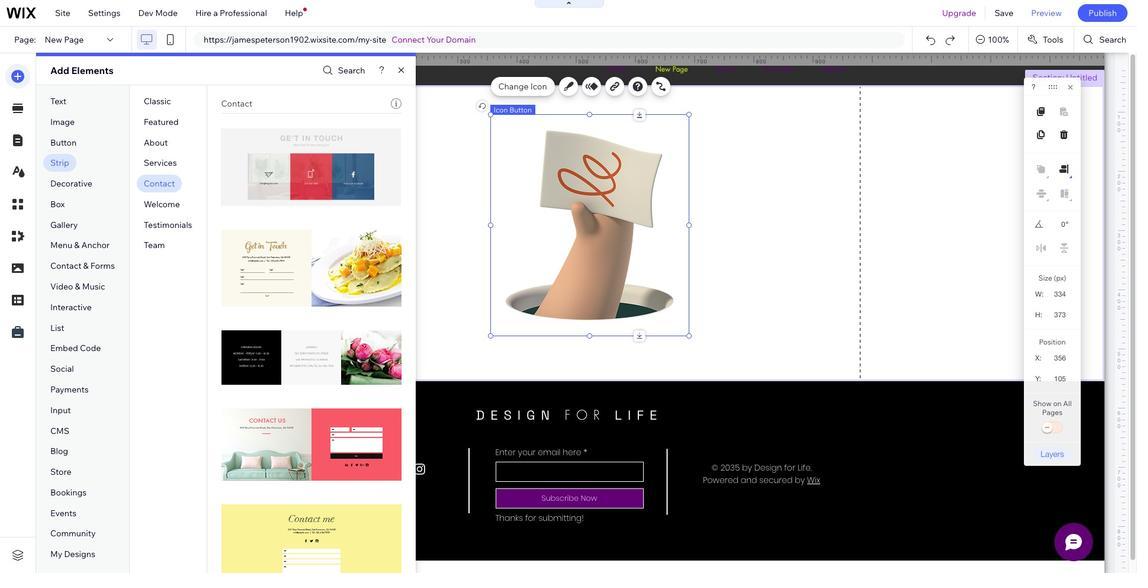 Task type: describe. For each thing, give the bounding box(es) containing it.
embed code
[[50, 343, 101, 354]]

a
[[214, 8, 218, 18]]

tools button
[[1019, 27, 1075, 53]]

all
[[1064, 399, 1072, 408]]

& for menu
[[74, 240, 80, 251]]

anchor
[[82, 240, 110, 251]]

(px)
[[1055, 274, 1067, 283]]

change
[[499, 81, 529, 92]]

site
[[55, 8, 70, 18]]

menu
[[50, 240, 72, 251]]

900
[[816, 58, 826, 65]]

domain
[[446, 34, 476, 45]]

your
[[427, 34, 444, 45]]

size
[[1039, 274, 1053, 283]]

1 horizontal spatial search
[[1100, 34, 1127, 45]]

?
[[1032, 83, 1036, 91]]

team
[[144, 240, 165, 251]]

800
[[756, 58, 767, 65]]

on
[[1054, 399, 1062, 408]]

connect
[[392, 34, 425, 45]]

forms
[[91, 261, 115, 272]]

? button
[[1032, 83, 1036, 91]]

icon button
[[494, 105, 532, 114]]

upgrade
[[943, 8, 977, 18]]

layers
[[1041, 449, 1065, 459]]

600
[[638, 58, 649, 65]]

save button
[[986, 0, 1023, 26]]

h:
[[1036, 311, 1043, 319]]

hire
[[196, 8, 212, 18]]

embed
[[50, 343, 78, 354]]

500
[[579, 58, 589, 65]]

0 horizontal spatial icon
[[494, 105, 508, 114]]

welcome
[[144, 199, 180, 210]]

0 horizontal spatial contact
[[50, 261, 81, 272]]

site
[[373, 34, 387, 45]]

dev mode
[[138, 8, 178, 18]]

image
[[50, 117, 75, 127]]

w:
[[1036, 290, 1044, 299]]

untitled
[[1067, 72, 1098, 83]]

music
[[82, 282, 105, 292]]

hire a professional
[[196, 8, 267, 18]]

my
[[50, 549, 62, 560]]

input
[[50, 405, 71, 416]]

°
[[1066, 220, 1069, 229]]

1 horizontal spatial search button
[[1075, 27, 1138, 53]]

700
[[697, 58, 708, 65]]

show on all pages
[[1034, 399, 1072, 417]]

new
[[45, 34, 62, 45]]

https://jamespeterson1902.wixsite.com/my-site connect your domain
[[204, 34, 476, 45]]

position
[[1040, 338, 1066, 347]]

change icon
[[499, 81, 547, 92]]

0 vertical spatial button
[[510, 105, 532, 114]]

size (px)
[[1039, 274, 1067, 283]]

store
[[50, 467, 71, 478]]

interactive
[[50, 302, 92, 313]]

1 vertical spatial button
[[50, 137, 77, 148]]

bookings
[[50, 488, 87, 498]]

layers button
[[1034, 448, 1072, 460]]



Task type: locate. For each thing, give the bounding box(es) containing it.
menu & anchor
[[50, 240, 110, 251]]

2 vertical spatial contact
[[50, 261, 81, 272]]

2 vertical spatial &
[[75, 282, 80, 292]]

button down change icon
[[510, 105, 532, 114]]

testimonials
[[144, 220, 192, 230]]

settings
[[88, 8, 121, 18]]

0 vertical spatial icon
[[531, 81, 547, 92]]

video & music
[[50, 282, 105, 292]]

0 vertical spatial search
[[1100, 34, 1127, 45]]

x:
[[1036, 354, 1042, 363]]

payments
[[50, 385, 89, 395]]

& right menu
[[74, 240, 80, 251]]

help
[[285, 8, 303, 18]]

code
[[80, 343, 101, 354]]

about
[[144, 137, 168, 148]]

0 horizontal spatial button
[[50, 137, 77, 148]]

social
[[50, 364, 74, 375]]

search button down https://jamespeterson1902.wixsite.com/my-site connect your domain
[[320, 62, 365, 79]]

preview
[[1032, 8, 1063, 18]]

my designs
[[50, 549, 95, 560]]

text
[[50, 96, 66, 107]]

contact
[[221, 98, 252, 109], [144, 178, 175, 189], [50, 261, 81, 272]]

tools
[[1044, 34, 1064, 45]]

y:
[[1036, 375, 1042, 383]]

1 horizontal spatial icon
[[531, 81, 547, 92]]

new page
[[45, 34, 84, 45]]

icon right change
[[531, 81, 547, 92]]

& for video
[[75, 282, 80, 292]]

1 vertical spatial contact
[[144, 178, 175, 189]]

show
[[1034, 399, 1052, 408]]

& left forms
[[83, 261, 89, 272]]

video
[[50, 282, 73, 292]]

icon down change
[[494, 105, 508, 114]]

dev
[[138, 8, 153, 18]]

0 horizontal spatial search button
[[320, 62, 365, 79]]

list
[[50, 323, 64, 333]]

& right video
[[75, 282, 80, 292]]

search
[[1100, 34, 1127, 45], [338, 65, 365, 76]]

search down publish button
[[1100, 34, 1127, 45]]

cms
[[50, 426, 69, 436]]

strip
[[50, 158, 69, 169]]

1 vertical spatial icon
[[494, 105, 508, 114]]

community
[[50, 529, 96, 540]]

section: untitled
[[1033, 72, 1098, 83]]

page
[[64, 34, 84, 45]]

icon
[[531, 81, 547, 92], [494, 105, 508, 114]]

designs
[[64, 549, 95, 560]]

classic
[[144, 96, 171, 107]]

1 vertical spatial search button
[[320, 62, 365, 79]]

decorative
[[50, 178, 92, 189]]

elements
[[71, 65, 114, 76]]

blog
[[50, 446, 68, 457]]

https://jamespeterson1902.wixsite.com/my-
[[204, 34, 373, 45]]

save
[[995, 8, 1014, 18]]

services
[[144, 158, 177, 169]]

1 horizontal spatial contact
[[144, 178, 175, 189]]

button
[[510, 105, 532, 114], [50, 137, 77, 148]]

0 vertical spatial search button
[[1075, 27, 1138, 53]]

100% button
[[970, 27, 1018, 53]]

None text field
[[1048, 286, 1071, 302], [1048, 371, 1071, 387], [1048, 286, 1071, 302], [1048, 371, 1071, 387]]

contact & forms
[[50, 261, 115, 272]]

add elements
[[50, 65, 114, 76]]

1 horizontal spatial button
[[510, 105, 532, 114]]

events
[[50, 508, 77, 519]]

1 vertical spatial search
[[338, 65, 365, 76]]

button down image
[[50, 137, 77, 148]]

section:
[[1033, 72, 1065, 83]]

publish
[[1089, 8, 1118, 18]]

0 horizontal spatial search
[[338, 65, 365, 76]]

&
[[74, 240, 80, 251], [83, 261, 89, 272], [75, 282, 80, 292]]

pages
[[1043, 408, 1063, 417]]

100%
[[989, 34, 1010, 45]]

mode
[[155, 8, 178, 18]]

preview button
[[1023, 0, 1071, 26]]

featured
[[144, 117, 179, 127]]

switch
[[1041, 420, 1065, 437]]

search button
[[1075, 27, 1138, 53], [320, 62, 365, 79]]

0 vertical spatial contact
[[221, 98, 252, 109]]

None text field
[[1050, 217, 1066, 232], [1049, 307, 1071, 323], [1048, 350, 1071, 366], [1050, 217, 1066, 232], [1049, 307, 1071, 323], [1048, 350, 1071, 366]]

300
[[460, 58, 471, 65]]

0 vertical spatial &
[[74, 240, 80, 251]]

& for contact
[[83, 261, 89, 272]]

1 vertical spatial &
[[83, 261, 89, 272]]

box
[[50, 199, 65, 210]]

gallery
[[50, 220, 78, 230]]

2 horizontal spatial contact
[[221, 98, 252, 109]]

professional
[[220, 8, 267, 18]]

search down https://jamespeterson1902.wixsite.com/my-site connect your domain
[[338, 65, 365, 76]]

publish button
[[1079, 4, 1128, 22]]

add
[[50, 65, 69, 76]]

search button down publish
[[1075, 27, 1138, 53]]

400
[[519, 58, 530, 65]]



Task type: vqa. For each thing, say whether or not it's contained in the screenshot.
Business
no



